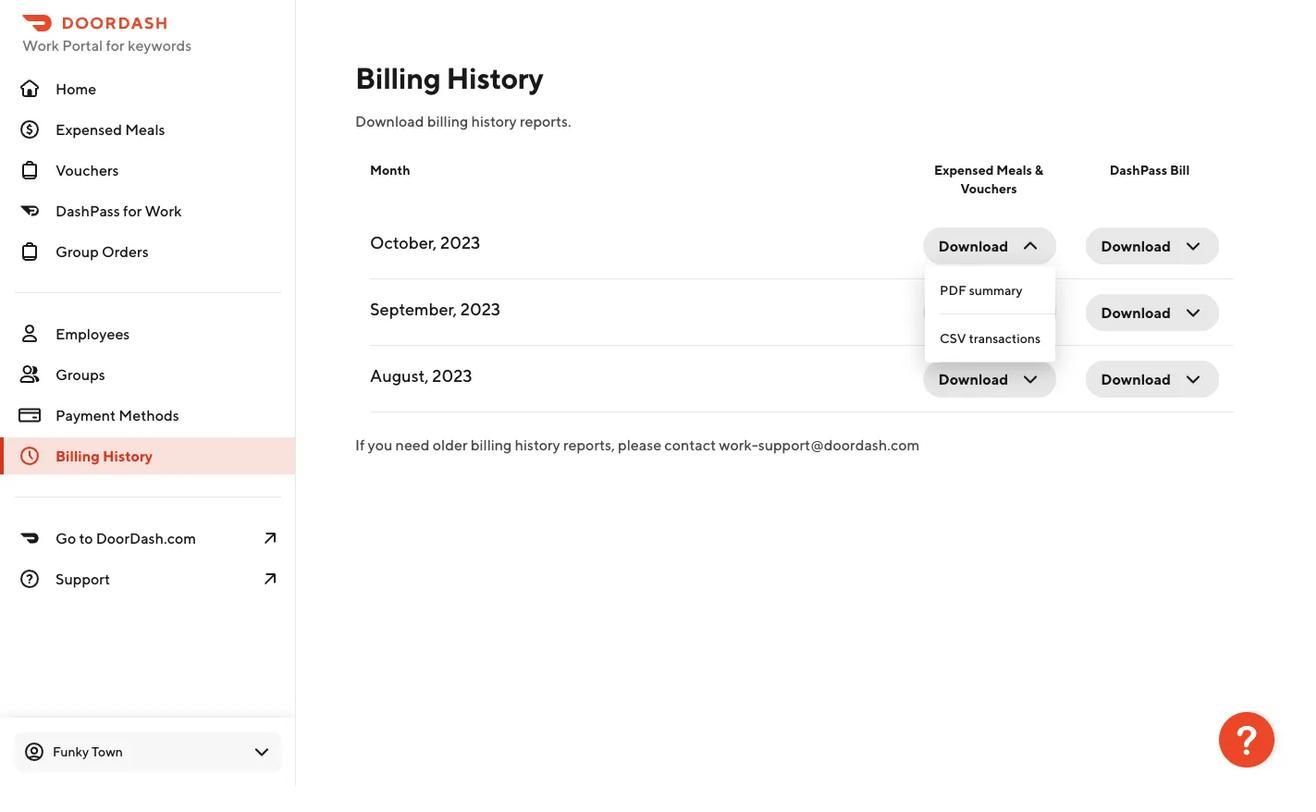 Task type: describe. For each thing, give the bounding box(es) containing it.
keywords
[[128, 37, 192, 54]]

employees
[[56, 325, 130, 343]]

methods
[[119, 407, 179, 424]]

expensed meals link
[[0, 111, 296, 148]]

open resource center image
[[1220, 712, 1275, 768]]

0 vertical spatial for
[[106, 37, 125, 54]]

group orders link
[[0, 233, 296, 270]]

september, 2023
[[370, 299, 501, 319]]

billing history link
[[0, 438, 296, 475]]

0 horizontal spatial billing history
[[56, 447, 153, 465]]

support@doordash.com
[[758, 436, 920, 454]]

transactions
[[969, 331, 1041, 346]]

go
[[56, 530, 76, 547]]

&
[[1035, 162, 1044, 178]]

please
[[618, 436, 662, 454]]

doordash.com
[[96, 530, 196, 547]]

0 vertical spatial history
[[471, 112, 517, 130]]

0 vertical spatial work
[[22, 37, 59, 54]]

vouchers inside expensed meals & vouchers
[[961, 181, 1017, 196]]

contact
[[665, 436, 716, 454]]

expensed meals & vouchers
[[935, 162, 1044, 196]]

work inside "link"
[[145, 202, 182, 220]]

support
[[56, 570, 110, 588]]

meals for expensed meals & vouchers
[[997, 162, 1033, 178]]

reports.
[[520, 112, 572, 130]]

csv transactions link
[[925, 315, 1056, 363]]

go to doordash.com link
[[0, 520, 296, 557]]

you
[[368, 436, 393, 454]]

groups link
[[0, 356, 296, 393]]

dashpass for dashpass for work
[[56, 202, 120, 220]]

summary
[[969, 283, 1023, 298]]

groups
[[56, 366, 105, 384]]

payment methods
[[56, 407, 179, 424]]

need
[[396, 436, 430, 454]]

pdf summary link
[[925, 266, 1056, 315]]

download billing history reports.
[[355, 112, 572, 130]]

work-
[[719, 436, 758, 454]]

1 horizontal spatial billing history
[[355, 60, 544, 95]]

support link
[[0, 561, 296, 598]]

older
[[433, 436, 468, 454]]

1 horizontal spatial history
[[447, 60, 544, 95]]

1 vertical spatial history
[[515, 436, 561, 454]]

august,
[[370, 365, 429, 385]]



Task type: vqa. For each thing, say whether or not it's contained in the screenshot.
Marshmallow,
no



Task type: locate. For each thing, give the bounding box(es) containing it.
0 horizontal spatial expensed
[[56, 121, 122, 138]]

meals up vouchers link
[[125, 121, 165, 138]]

expensed left &
[[935, 162, 994, 178]]

1 horizontal spatial billing
[[355, 60, 441, 95]]

1 horizontal spatial billing
[[471, 436, 512, 454]]

2023 for september, 2023
[[461, 299, 501, 319]]

2023 for august, 2023
[[432, 365, 472, 385]]

group
[[56, 243, 99, 260]]

pdf summary
[[940, 283, 1023, 298]]

0 horizontal spatial history
[[103, 447, 153, 465]]

2 vertical spatial 2023
[[432, 365, 472, 385]]

bill
[[1170, 162, 1190, 178]]

1 vertical spatial dashpass
[[56, 202, 120, 220]]

1 vertical spatial billing
[[56, 447, 100, 465]]

dashpass left bill
[[1110, 162, 1168, 178]]

meals inside expensed meals & vouchers
[[997, 162, 1033, 178]]

history down payment methods
[[103, 447, 153, 465]]

reports,
[[563, 436, 615, 454]]

history inside the billing history link
[[103, 447, 153, 465]]

history
[[447, 60, 544, 95], [103, 447, 153, 465]]

0 horizontal spatial meals
[[125, 121, 165, 138]]

pdf
[[940, 283, 967, 298]]

1 vertical spatial vouchers
[[961, 181, 1017, 196]]

1 horizontal spatial vouchers
[[961, 181, 1017, 196]]

billing history down payment methods
[[56, 447, 153, 465]]

work left portal
[[22, 37, 59, 54]]

2023 for october, 2023
[[440, 232, 481, 252]]

town
[[92, 744, 123, 760]]

september,
[[370, 299, 457, 319]]

billing down the payment
[[56, 447, 100, 465]]

1 horizontal spatial dashpass
[[1110, 162, 1168, 178]]

billing history up download billing history reports.
[[355, 60, 544, 95]]

dashpass for dashpass bill
[[1110, 162, 1168, 178]]

1 horizontal spatial expensed
[[935, 162, 994, 178]]

1 vertical spatial expensed
[[935, 162, 994, 178]]

billing
[[355, 60, 441, 95], [56, 447, 100, 465]]

0 vertical spatial 2023
[[440, 232, 481, 252]]

group orders
[[56, 243, 149, 260]]

1 horizontal spatial meals
[[997, 162, 1033, 178]]

for right portal
[[106, 37, 125, 54]]

meals left &
[[997, 162, 1033, 178]]

1 vertical spatial for
[[123, 202, 142, 220]]

0 vertical spatial meals
[[125, 121, 165, 138]]

funky town
[[53, 744, 123, 760]]

billing history
[[355, 60, 544, 95], [56, 447, 153, 465]]

for
[[106, 37, 125, 54], [123, 202, 142, 220]]

0 vertical spatial vouchers
[[56, 161, 119, 179]]

expensed
[[56, 121, 122, 138], [935, 162, 994, 178]]

employees link
[[0, 316, 296, 353]]

to
[[79, 530, 93, 547]]

0 vertical spatial billing
[[427, 112, 468, 130]]

go to doordash.com
[[56, 530, 196, 547]]

1 vertical spatial billing
[[471, 436, 512, 454]]

expensed for expensed meals
[[56, 121, 122, 138]]

dashpass for work
[[56, 202, 182, 220]]

1 vertical spatial 2023
[[461, 299, 501, 319]]

august, 2023
[[370, 365, 472, 385]]

0 horizontal spatial work
[[22, 37, 59, 54]]

dashpass inside "link"
[[56, 202, 120, 220]]

october,
[[370, 232, 437, 252]]

2023 right october, at the left
[[440, 232, 481, 252]]

expensed inside expensed meals & vouchers
[[935, 162, 994, 178]]

expensed meals
[[56, 121, 165, 138]]

october, 2023
[[370, 232, 481, 252]]

0 vertical spatial history
[[447, 60, 544, 95]]

0 vertical spatial expensed
[[56, 121, 122, 138]]

expensed for expensed meals & vouchers
[[935, 162, 994, 178]]

1 vertical spatial billing history
[[56, 447, 153, 465]]

0 horizontal spatial billing
[[56, 447, 100, 465]]

expensed down home at top
[[56, 121, 122, 138]]

csv
[[940, 331, 967, 346]]

0 vertical spatial billing
[[355, 60, 441, 95]]

if
[[355, 436, 365, 454]]

2023 right august,
[[432, 365, 472, 385]]

0 horizontal spatial dashpass
[[56, 202, 120, 220]]

meals
[[125, 121, 165, 138], [997, 162, 1033, 178]]

month
[[370, 162, 411, 178]]

home
[[56, 80, 96, 98]]

0 vertical spatial billing history
[[355, 60, 544, 95]]

dashpass for work link
[[0, 192, 296, 229]]

history left reports.
[[471, 112, 517, 130]]

home link
[[0, 70, 296, 107]]

history left reports,
[[515, 436, 561, 454]]

for inside dashpass for work "link"
[[123, 202, 142, 220]]

payment
[[56, 407, 116, 424]]

csv transactions
[[940, 331, 1041, 346]]

work up group orders link on the left top
[[145, 202, 182, 220]]

1 vertical spatial history
[[103, 447, 153, 465]]

billing up download billing history reports.
[[355, 60, 441, 95]]

vouchers
[[56, 161, 119, 179], [961, 181, 1017, 196]]

1 horizontal spatial work
[[145, 202, 182, 220]]

dashpass
[[1110, 162, 1168, 178], [56, 202, 120, 220]]

payment methods link
[[0, 397, 296, 434]]

history
[[471, 112, 517, 130], [515, 436, 561, 454]]

dashpass up group
[[56, 202, 120, 220]]

meals for expensed meals
[[125, 121, 165, 138]]

0 horizontal spatial vouchers
[[56, 161, 119, 179]]

0 vertical spatial dashpass
[[1110, 162, 1168, 178]]

for up orders
[[123, 202, 142, 220]]

work portal for keywords
[[22, 37, 192, 54]]

1 vertical spatial meals
[[997, 162, 1033, 178]]

2023
[[440, 232, 481, 252], [461, 299, 501, 319], [432, 365, 472, 385]]

vouchers link
[[0, 152, 296, 189]]

history up download billing history reports.
[[447, 60, 544, 95]]

dashpass bill
[[1110, 162, 1190, 178]]

download button
[[924, 228, 1057, 265], [1087, 228, 1220, 265], [924, 294, 1057, 331], [1087, 294, 1220, 331], [924, 361, 1057, 398], [1087, 361, 1220, 398]]

work
[[22, 37, 59, 54], [145, 202, 182, 220]]

2023 right september,
[[461, 299, 501, 319]]

portal
[[62, 37, 103, 54]]

if you need older billing history reports, please contact work-support@doordash.com
[[355, 436, 920, 454]]

billing
[[427, 112, 468, 130], [471, 436, 512, 454]]

orders
[[102, 243, 149, 260]]

0 horizontal spatial billing
[[427, 112, 468, 130]]

1 vertical spatial work
[[145, 202, 182, 220]]

funky
[[53, 744, 89, 760]]

download
[[355, 112, 424, 130], [939, 237, 1009, 255], [1101, 237, 1171, 255], [939, 304, 1009, 322], [1101, 304, 1171, 322], [939, 371, 1009, 388], [1101, 371, 1171, 388]]



